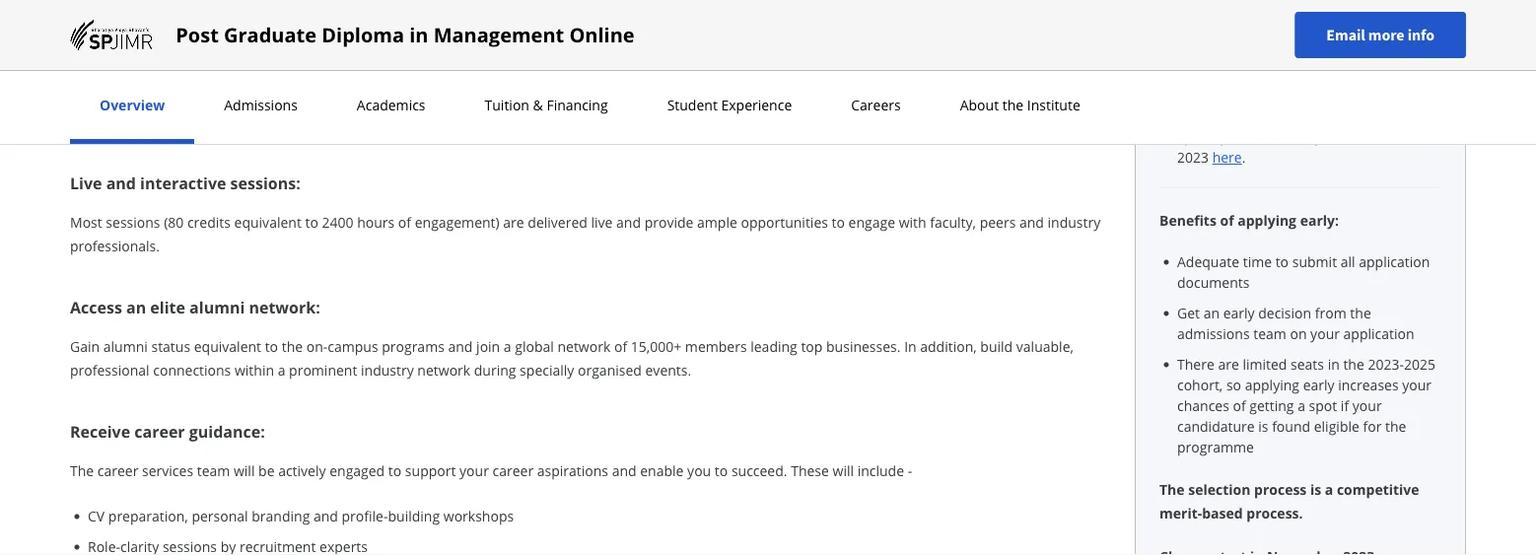 Task type: locate. For each thing, give the bounding box(es) containing it.
2400
[[322, 213, 354, 231]]

here link
[[1213, 55, 1242, 74], [1213, 148, 1242, 167]]

. down learning
[[1242, 148, 1246, 167]]

careers
[[851, 96, 901, 114]]

1 horizontal spatial top
[[801, 337, 823, 356]]

spjimr inside during the three campus immersions (for five days each), you will be a part of curated immersive experiences, academic sessions, workshops, guest sessions and networking events with top business leaders from diverse industries and the spjimr alumni network.
[[565, 112, 609, 131]]

spjimr
[[1277, 35, 1322, 53], [565, 112, 609, 131], [1232, 127, 1276, 146]]

preparation,
[[108, 507, 188, 526]]

the down receive
[[70, 461, 94, 480]]

1 vertical spatial immersive
[[625, 88, 692, 107]]

the inside the selection process is a competitive merit-based process.
[[1160, 480, 1185, 499]]

by inside watch the recording of the masterclass on learning to learn- finding your sweet spot, by spjimr faculty on 16 october 2023
[[1213, 127, 1228, 146]]

.
[[1242, 55, 1246, 74], [1242, 148, 1246, 167]]

you right enable
[[688, 461, 711, 480]]

0 vertical spatial are
[[503, 213, 524, 231]]

here . down webinar
[[1213, 55, 1246, 74]]

is down getting
[[1259, 417, 1269, 436]]

equivalent down sessions: on the left
[[234, 213, 302, 231]]

watch for on
[[1178, 86, 1218, 105]]

from down days
[[359, 112, 391, 131]]

list item inside the cv preparation, personal branding and profile-building workshops list
[[88, 537, 1112, 555]]

0 vertical spatial team
[[1325, 35, 1358, 53]]

a left part
[[513, 88, 521, 107]]

the for the career services team will be actively engaged to support your career aspirations and enable you to succeed.  these will include -
[[70, 461, 94, 480]]

1 vertical spatial 2023
[[1178, 148, 1209, 167]]

0 vertical spatial .
[[1242, 55, 1246, 74]]

2 here from the top
[[1213, 148, 1242, 167]]

1 horizontal spatial industry
[[1048, 213, 1101, 231]]

1 vertical spatial is
[[1311, 480, 1322, 499]]

from inside get an early decision from the admissions team on your application
[[1315, 304, 1347, 323]]

0 horizontal spatial with
[[192, 112, 220, 131]]

1 list from the top
[[1168, 0, 1442, 168]]

are up so
[[1218, 355, 1239, 374]]

2023 down webinar
[[1178, 55, 1209, 74]]

to left the support
[[388, 461, 402, 480]]

0 horizontal spatial network
[[418, 360, 471, 379]]

1 vertical spatial sessions
[[106, 213, 160, 231]]

2 watch from the top
[[1178, 86, 1218, 105]]

2 list from the top
[[1168, 251, 1442, 458]]

1 vertical spatial here link
[[1213, 148, 1242, 167]]

events.
[[646, 360, 692, 379]]

1 vertical spatial here .
[[1213, 148, 1246, 167]]

the inside get an early decision from the admissions team on your application
[[1351, 304, 1372, 323]]

are left the delivered
[[503, 213, 524, 231]]

1 horizontal spatial are
[[1218, 355, 1239, 374]]

1 horizontal spatial in
[[1328, 355, 1340, 374]]

there are limited seats in the 2023-2025 cohort, so applying early increases your chances of getting a spot if your candidature is found eligible for the programme list item
[[1178, 354, 1442, 458]]

1 vertical spatial here
[[1213, 148, 1242, 167]]

credits
[[187, 213, 231, 231]]

applying
[[1238, 211, 1297, 229], [1245, 376, 1300, 394]]

most
[[70, 213, 102, 231]]

1 vertical spatial .
[[1242, 148, 1246, 167]]

0 vertical spatial equivalent
[[234, 213, 302, 231]]

team left more
[[1325, 35, 1358, 53]]

immersive up network.
[[625, 88, 692, 107]]

0 horizontal spatial alumni
[[103, 337, 148, 356]]

top right leading
[[801, 337, 823, 356]]

industry
[[1048, 213, 1101, 231], [361, 360, 414, 379]]

1 vertical spatial applying
[[1245, 376, 1300, 394]]

1 vertical spatial top
[[801, 337, 823, 356]]

0 vertical spatial watch
[[1178, 14, 1218, 33]]

alumni inside the gain alumni status equivalent to the on-campus programs and join a global network of 15,000+ members leading top businesses. in addition, build valuable, professional connections within a prominent industry network during specially organised events.
[[103, 337, 148, 356]]

0 horizontal spatial campus
[[180, 88, 231, 107]]

leading
[[751, 337, 798, 356]]

an inside get an early decision from the admissions team on your application
[[1204, 304, 1220, 323]]

submit
[[1293, 252, 1337, 271]]

are
[[503, 213, 524, 231], [1218, 355, 1239, 374]]

0 vertical spatial industry
[[1048, 213, 1101, 231]]

a right process on the right bottom of the page
[[1325, 480, 1334, 499]]

watch up learning
[[1178, 86, 1218, 105]]

alumni up professional
[[103, 337, 148, 356]]

learn-
[[1275, 107, 1312, 125]]

(for
[[314, 88, 337, 107]]

0 horizontal spatial an
[[126, 297, 146, 318]]

the right webinar
[[1252, 35, 1274, 53]]

1 watch from the top
[[1178, 14, 1218, 33]]

here link down webinar
[[1213, 55, 1242, 74]]

list item
[[1178, 13, 1442, 75], [1178, 85, 1442, 168], [88, 537, 1112, 555]]

engage
[[849, 213, 896, 231]]

to left learn-
[[1258, 107, 1271, 125]]

spjimr down curated on the top of the page
[[565, 112, 609, 131]]

alumni
[[613, 112, 658, 131], [189, 297, 245, 318], [103, 337, 148, 356]]

application inside the adequate time to submit all application documents
[[1359, 252, 1430, 271]]

profile-
[[342, 507, 388, 526]]

2 horizontal spatial will
[[833, 461, 854, 480]]

1 horizontal spatial with
[[899, 213, 927, 231]]

1 vertical spatial alumni
[[189, 297, 245, 318]]

the left on-
[[282, 337, 303, 356]]

1 horizontal spatial the
[[1160, 480, 1185, 499]]

0 vertical spatial campus
[[180, 88, 231, 107]]

0 vertical spatial early
[[1224, 304, 1255, 323]]

15
[[1382, 35, 1398, 53]]

2 2023 from the top
[[1178, 148, 1209, 167]]

the inside the gain alumni status equivalent to the on-campus programs and join a global network of 15,000+ members leading top businesses. in addition, build valuable, professional connections within a prominent industry network during specially organised events.
[[282, 337, 303, 356]]

1 horizontal spatial network
[[558, 337, 611, 356]]

admissions down get
[[1178, 324, 1250, 343]]

application right all
[[1359, 252, 1430, 271]]

network up organised
[[558, 337, 611, 356]]

gain
[[70, 337, 100, 356]]

team
[[1325, 35, 1358, 53], [1254, 324, 1287, 343], [197, 461, 230, 480]]

is inside the selection process is a competitive merit-based process.
[[1311, 480, 1322, 499]]

spjimr left email in the top right of the page
[[1277, 35, 1322, 53]]

here . for by
[[1213, 148, 1246, 167]]

network
[[558, 337, 611, 356], [418, 360, 471, 379]]

with right 'events'
[[192, 112, 220, 131]]

2023 down spot,
[[1178, 148, 1209, 167]]

1 vertical spatial be
[[258, 461, 275, 480]]

is inside "there are limited seats in the 2023-2025 cohort, so applying early increases your chances of getting a spot if your candidature is found eligible for the programme"
[[1259, 417, 1269, 436]]

list item containing watch the recording of the admissions webinar by the spjimr team on 15 june 2023
[[1178, 13, 1442, 75]]

1 here . from the top
[[1213, 55, 1246, 74]]

2023-
[[1368, 355, 1404, 374]]

building
[[388, 507, 440, 526]]

of
[[1312, 14, 1325, 33], [1312, 86, 1325, 105], [555, 88, 568, 107], [1220, 211, 1234, 229], [398, 213, 411, 231], [614, 337, 627, 356], [1233, 396, 1246, 415]]

guidance:
[[189, 421, 265, 442]]

to inside the gain alumni status equivalent to the on-campus programs and join a global network of 15,000+ members leading top businesses. in addition, build valuable, professional connections within a prominent industry network during specially organised events.
[[265, 337, 278, 356]]

sessions
[[1022, 88, 1076, 107], [106, 213, 160, 231]]

student
[[667, 96, 718, 114]]

branding
[[252, 507, 310, 526]]

list
[[1168, 0, 1442, 168], [1168, 251, 1442, 458]]

in right diploma on the left top of the page
[[410, 21, 429, 48]]

decision
[[1259, 304, 1312, 323]]

. up learning
[[1242, 55, 1246, 74]]

alumni down curated on the top of the page
[[613, 112, 658, 131]]

enable
[[640, 461, 684, 480]]

on down decision
[[1290, 324, 1307, 343]]

from
[[359, 112, 391, 131], [1315, 304, 1347, 323]]

by right webinar
[[1233, 35, 1249, 53]]

1 horizontal spatial is
[[1311, 480, 1322, 499]]

list item containing watch the recording of the masterclass on learning to learn- finding your sweet spot, by spjimr faculty on 16 october 2023
[[1178, 85, 1442, 168]]

1 horizontal spatial an
[[1204, 304, 1220, 323]]

1 horizontal spatial you
[[688, 461, 711, 480]]

your inside watch the recording of the masterclass on learning to learn- finding your sweet spot, by spjimr faculty on 16 october 2023
[[1366, 107, 1396, 125]]

here link down learning
[[1213, 148, 1242, 167]]

-
[[908, 461, 912, 480]]

recording inside watch the recording of the admissions webinar by the spjimr team on 15 june 2023
[[1246, 14, 1308, 33]]

0 vertical spatial list
[[1168, 0, 1442, 168]]

early
[[1224, 304, 1255, 323], [1303, 376, 1335, 394]]

application inside get an early decision from the admissions team on your application
[[1344, 324, 1415, 343]]

0 vertical spatial list item
[[1178, 13, 1442, 75]]

2 here . from the top
[[1213, 148, 1246, 167]]

career for receive
[[134, 421, 185, 442]]

of up finding
[[1312, 86, 1325, 105]]

immersions
[[234, 88, 310, 107]]

experience up during
[[70, 48, 156, 70]]

professional
[[70, 360, 150, 379]]

more
[[1369, 25, 1405, 45]]

on inside watch the recording of the admissions webinar by the spjimr team on 15 june 2023
[[1362, 35, 1379, 53]]

alumni right elite in the bottom of the page
[[189, 297, 245, 318]]

0 vertical spatial with
[[192, 112, 220, 131]]

equivalent up within
[[194, 337, 261, 356]]

services
[[142, 461, 193, 480]]

industry inside most sessions (80 credits equivalent to 2400 hours of engagement) are delivered live and provide ample opportunities to engage with faculty, peers and industry professionals.
[[1048, 213, 1101, 231]]

admissions up the 15
[[1353, 14, 1426, 33]]

watch inside watch the recording of the admissions webinar by the spjimr team on 15 june 2023
[[1178, 14, 1218, 33]]

the up learning
[[1222, 86, 1243, 105]]

1 vertical spatial from
[[1315, 304, 1347, 323]]

you up industries
[[441, 88, 465, 107]]

0 horizontal spatial in
[[410, 21, 429, 48]]

student experience
[[667, 96, 792, 114]]

1 horizontal spatial admissions
[[1353, 14, 1426, 33]]

be left actively
[[258, 461, 275, 480]]

0 vertical spatial recording
[[1246, 14, 1308, 33]]

. for learning
[[1242, 148, 1246, 167]]

in right 'seats'
[[1328, 355, 1340, 374]]

cohort,
[[1178, 376, 1223, 394]]

here . down learning
[[1213, 148, 1246, 167]]

1 horizontal spatial team
[[1254, 324, 1287, 343]]

1 horizontal spatial campus
[[328, 337, 378, 356]]

experience right student
[[721, 96, 792, 114]]

watch up webinar
[[1178, 14, 1218, 33]]

sessions right the guest at right
[[1022, 88, 1076, 107]]

early inside get an early decision from the admissions team on your application
[[1224, 304, 1255, 323]]

the down all
[[1351, 304, 1372, 323]]

documents
[[1178, 273, 1250, 292]]

recording for learn-
[[1246, 86, 1308, 105]]

0 horizontal spatial early
[[1224, 304, 1255, 323]]

your down "increases"
[[1353, 396, 1382, 415]]

cv preparation, personal branding and profile-building workshops
[[88, 507, 514, 526]]

the left three
[[117, 88, 138, 107]]

to
[[1258, 107, 1271, 125], [305, 213, 318, 231], [832, 213, 845, 231], [1276, 252, 1289, 271], [265, 337, 278, 356], [388, 461, 402, 480], [715, 461, 728, 480]]

0 horizontal spatial experience
[[70, 48, 156, 70]]

by down learning
[[1213, 127, 1228, 146]]

16
[[1347, 127, 1362, 146]]

each),
[[400, 88, 438, 107]]

applying inside "there are limited seats in the 2023-2025 cohort, so applying early increases your chances of getting a spot if your candidature is found eligible for the programme"
[[1245, 376, 1300, 394]]

ample
[[697, 213, 738, 231]]

recording inside watch the recording of the masterclass on learning to learn- finding your sweet spot, by spjimr faculty on 16 october 2023
[[1246, 86, 1308, 105]]

career down receive
[[97, 461, 138, 480]]

finding
[[1316, 107, 1363, 125]]

0 vertical spatial here .
[[1213, 55, 1246, 74]]

receive career guidance:
[[70, 421, 265, 442]]

of left email in the top right of the page
[[1312, 14, 1325, 33]]

0 vertical spatial by
[[1233, 35, 1249, 53]]

application up 2023-
[[1344, 324, 1415, 343]]

0 vertical spatial network
[[558, 337, 611, 356]]

in inside "there are limited seats in the 2023-2025 cohort, so applying early increases your chances of getting a spot if your candidature is found eligible for the programme"
[[1328, 355, 1340, 374]]

1 here link from the top
[[1213, 55, 1242, 74]]

0 horizontal spatial are
[[503, 213, 524, 231]]

immersive up three
[[161, 48, 244, 70]]

will down guidance:
[[234, 461, 255, 480]]

here down webinar
[[1213, 55, 1242, 74]]

the selection process is a competitive merit-based process.
[[1160, 480, 1420, 522]]

here down learning
[[1213, 148, 1242, 167]]

of right hours
[[398, 213, 411, 231]]

the right for on the right
[[1386, 417, 1407, 436]]

and inside the gain alumni status equivalent to the on-campus programs and join a global network of 15,000+ members leading top businesses. in addition, build valuable, professional connections within a prominent industry network during specially organised events.
[[448, 337, 473, 356]]

1 2023 from the top
[[1178, 55, 1209, 74]]

0 vertical spatial admissions
[[1353, 14, 1426, 33]]

recording left email in the top right of the page
[[1246, 14, 1308, 33]]

1 vertical spatial list
[[1168, 251, 1442, 458]]

the
[[70, 461, 94, 480], [1160, 480, 1185, 499]]

team down decision
[[1254, 324, 1287, 343]]

2 vertical spatial team
[[197, 461, 230, 480]]

join
[[476, 337, 500, 356]]

0 vertical spatial top
[[223, 112, 245, 131]]

elite
[[150, 297, 185, 318]]

1 vertical spatial network
[[418, 360, 471, 379]]

to right time
[[1276, 252, 1289, 271]]

0 horizontal spatial from
[[359, 112, 391, 131]]

in
[[905, 337, 917, 356]]

you inside during the three campus immersions (for five days each), you will be a part of curated immersive experiences, academic sessions, workshops, guest sessions and networking events with top business leaders from diverse industries and the spjimr alumni network.
[[441, 88, 465, 107]]

0 vertical spatial here link
[[1213, 55, 1242, 74]]

admissions
[[1353, 14, 1426, 33], [1178, 324, 1250, 343]]

recording for spjimr
[[1246, 14, 1308, 33]]

2 . from the top
[[1242, 148, 1246, 167]]

0 vertical spatial be
[[494, 88, 510, 107]]

0 vertical spatial immersive
[[161, 48, 244, 70]]

1 horizontal spatial sessions
[[1022, 88, 1076, 107]]

1 horizontal spatial early
[[1303, 376, 1335, 394]]

seats
[[1291, 355, 1325, 374]]

0 vertical spatial sessions
[[1022, 88, 1076, 107]]

diploma
[[322, 21, 404, 48]]

network down 'programs'
[[418, 360, 471, 379]]

recording
[[1246, 14, 1308, 33], [1246, 86, 1308, 105]]

cv preparation, personal branding and profile-building workshops list item
[[88, 506, 1112, 527]]

programme
[[1178, 438, 1254, 457]]

career up "workshops"
[[493, 461, 534, 480]]

be up industries
[[494, 88, 510, 107]]

1 vertical spatial watch
[[1178, 86, 1218, 105]]

a right join
[[504, 337, 512, 356]]

1 vertical spatial recording
[[1246, 86, 1308, 105]]

0 horizontal spatial the
[[70, 461, 94, 480]]

management
[[434, 21, 564, 48]]

are inside most sessions (80 credits equivalent to 2400 hours of engagement) are delivered live and provide ample opportunities to engage with faculty, peers and industry professionals.
[[503, 213, 524, 231]]

from right decision
[[1315, 304, 1347, 323]]

0 vertical spatial application
[[1359, 252, 1430, 271]]

your
[[1366, 107, 1396, 125], [1311, 324, 1340, 343], [1403, 376, 1432, 394], [1353, 396, 1382, 415], [460, 461, 489, 480]]

1 here from the top
[[1213, 55, 1242, 74]]

experiences,
[[695, 88, 776, 107]]

1 vertical spatial are
[[1218, 355, 1239, 374]]

on left the 15
[[1362, 35, 1379, 53]]

2 horizontal spatial team
[[1325, 35, 1358, 53]]

1 vertical spatial with
[[899, 213, 927, 231]]

guest
[[983, 88, 1018, 107]]

0 horizontal spatial is
[[1259, 417, 1269, 436]]

1 vertical spatial by
[[1213, 127, 1228, 146]]

industry right peers
[[1048, 213, 1101, 231]]

early down documents
[[1224, 304, 1255, 323]]

1 horizontal spatial will
[[469, 88, 490, 107]]

an left elite in the bottom of the page
[[126, 297, 146, 318]]

1 horizontal spatial experience
[[721, 96, 792, 114]]

diverse
[[395, 112, 441, 131]]

1 recording from the top
[[1246, 14, 1308, 33]]

is right process on the right bottom of the page
[[1311, 480, 1322, 499]]

1 vertical spatial equivalent
[[194, 337, 261, 356]]

live
[[591, 213, 613, 231]]

with inside during the three campus immersions (for five days each), you will be a part of curated immersive experiences, academic sessions, workshops, guest sessions and networking events with top business leaders from diverse industries and the spjimr alumni network.
[[192, 112, 220, 131]]

equivalent inside most sessions (80 credits equivalent to 2400 hours of engagement) are delivered live and provide ample opportunities to engage with faculty, peers and industry professionals.
[[234, 213, 302, 231]]

1 . from the top
[[1242, 55, 1246, 74]]

0 vertical spatial alumni
[[613, 112, 658, 131]]

will right these at right bottom
[[833, 461, 854, 480]]

0 horizontal spatial team
[[197, 461, 230, 480]]

0 horizontal spatial immersive
[[161, 48, 244, 70]]

watch inside watch the recording of the masterclass on learning to learn- finding your sweet spot, by spjimr faculty on 16 october 2023
[[1178, 86, 1218, 105]]

of down so
[[1233, 396, 1246, 415]]

admissions inside watch the recording of the admissions webinar by the spjimr team on 15 june 2023
[[1353, 14, 1426, 33]]

admissions
[[224, 96, 298, 114]]

sessions inside most sessions (80 credits equivalent to 2400 hours of engagement) are delivered live and provide ample opportunities to engage with faculty, peers and industry professionals.
[[106, 213, 160, 231]]

the down part
[[540, 112, 561, 131]]

personal
[[192, 507, 248, 526]]

0 vertical spatial from
[[359, 112, 391, 131]]

benefits
[[1160, 211, 1217, 229]]

to up within
[[265, 337, 278, 356]]

&
[[533, 96, 543, 114]]

1 vertical spatial industry
[[361, 360, 414, 379]]

1 horizontal spatial by
[[1233, 35, 1249, 53]]

with left faculty,
[[899, 213, 927, 231]]

1 vertical spatial list item
[[1178, 85, 1442, 168]]

0 vertical spatial you
[[441, 88, 465, 107]]

0 vertical spatial 2023
[[1178, 55, 1209, 74]]

2 vertical spatial alumni
[[103, 337, 148, 356]]

network.
[[661, 112, 718, 131]]

your right the support
[[460, 461, 489, 480]]

2 recording from the top
[[1246, 86, 1308, 105]]

spjimr down learning
[[1232, 127, 1276, 146]]

1 vertical spatial campus
[[328, 337, 378, 356]]

1 vertical spatial in
[[1328, 355, 1340, 374]]

0 horizontal spatial industry
[[361, 360, 414, 379]]

2 vertical spatial list item
[[88, 537, 1112, 555]]

programs
[[382, 337, 445, 356]]

top left business
[[223, 112, 245, 131]]

career up services in the left bottom of the page
[[134, 421, 185, 442]]

team down guidance:
[[197, 461, 230, 480]]

1 vertical spatial application
[[1344, 324, 1415, 343]]

post
[[176, 21, 219, 48]]

1 horizontal spatial from
[[1315, 304, 1347, 323]]

time
[[1243, 252, 1272, 271]]

1 vertical spatial team
[[1254, 324, 1287, 343]]

applying up getting
[[1245, 376, 1300, 394]]

early up 'spot'
[[1303, 376, 1335, 394]]

of right part
[[555, 88, 568, 107]]

your up 'seats'
[[1311, 324, 1340, 343]]

2025
[[1404, 355, 1436, 374]]

2 here link from the top
[[1213, 148, 1242, 167]]

get an early decision from the admissions team on your application list item
[[1178, 303, 1442, 344]]

to inside watch the recording of the masterclass on learning to learn- finding your sweet spot, by spjimr faculty on 16 october 2023
[[1258, 107, 1271, 125]]

will up industries
[[469, 88, 490, 107]]

1 horizontal spatial be
[[494, 88, 510, 107]]

1 vertical spatial early
[[1303, 376, 1335, 394]]

top inside during the three campus immersions (for five days each), you will be a part of curated immersive experiences, academic sessions, workshops, guest sessions and networking events with top business leaders from diverse industries and the spjimr alumni network.
[[223, 112, 245, 131]]

competitive
[[1337, 480, 1420, 499]]

2023 inside watch the recording of the admissions webinar by the spjimr team on 15 june 2023
[[1178, 55, 1209, 74]]

these
[[791, 461, 829, 480]]

on up spot,
[[1178, 107, 1194, 125]]

applying up time
[[1238, 211, 1297, 229]]



Task type: describe. For each thing, give the bounding box(es) containing it.
2023 inside watch the recording of the masterclass on learning to learn- finding your sweet spot, by spjimr faculty on 16 october 2023
[[1178, 148, 1209, 167]]

faculty,
[[930, 213, 976, 231]]

industry inside the gain alumni status equivalent to the on-campus programs and join a global network of 15,000+ members leading top businesses. in addition, build valuable, professional connections within a prominent industry network during specially organised events.
[[361, 360, 414, 379]]

three
[[142, 88, 176, 107]]

receive
[[70, 421, 130, 442]]

here link for by
[[1213, 148, 1242, 167]]

immersive inside during the three campus immersions (for five days each), you will be a part of curated immersive experiences, academic sessions, workshops, guest sessions and networking events with top business leaders from diverse industries and the spjimr alumni network.
[[625, 88, 692, 107]]

are inside "there are limited seats in the 2023-2025 cohort, so applying early increases your chances of getting a spot if your candidature is found eligible for the programme"
[[1218, 355, 1239, 374]]

email more info
[[1327, 25, 1435, 45]]

admissions inside get an early decision from the admissions team on your application
[[1178, 324, 1250, 343]]

live and interactive sessions:
[[70, 173, 301, 194]]

found
[[1272, 417, 1311, 436]]

to inside the adequate time to submit all application documents
[[1276, 252, 1289, 271]]

the left more
[[1328, 14, 1349, 33]]

spot,
[[1178, 127, 1209, 146]]

masterclass
[[1353, 86, 1429, 105]]

adequate time to submit all application documents
[[1178, 252, 1430, 292]]

an for get
[[1204, 304, 1220, 323]]

for
[[1363, 417, 1382, 436]]

the right about
[[1003, 96, 1024, 114]]

cv
[[88, 507, 105, 526]]

1 vertical spatial you
[[688, 461, 711, 480]]

adequate time to submit all application documents list item
[[1178, 251, 1442, 293]]

events
[[146, 112, 189, 131]]

peers
[[980, 213, 1016, 231]]

a inside "there are limited seats in the 2023-2025 cohort, so applying early increases your chances of getting a spot if your candidature is found eligible for the programme"
[[1298, 396, 1306, 415]]

on-
[[306, 337, 328, 356]]

tuition & financing
[[485, 96, 608, 114]]

the up webinar
[[1222, 14, 1243, 33]]

experience immersive learning:
[[70, 48, 318, 70]]

by inside watch the recording of the admissions webinar by the spjimr team on 15 june 2023
[[1233, 35, 1249, 53]]

equivalent inside the gain alumni status equivalent to the on-campus programs and join a global network of 15,000+ members leading top businesses. in addition, build valuable, professional connections within a prominent industry network during specially organised events.
[[194, 337, 261, 356]]

0 vertical spatial in
[[410, 21, 429, 48]]

of inside watch the recording of the admissions webinar by the spjimr team on 15 june 2023
[[1312, 14, 1325, 33]]

adequate
[[1178, 252, 1240, 271]]

workshops,
[[906, 88, 980, 107]]

cv preparation, personal branding and profile-building workshops list
[[78, 506, 1112, 555]]

actively
[[278, 461, 326, 480]]

alumni inside during the three campus immersions (for five days each), you will be a part of curated immersive experiences, academic sessions, workshops, guest sessions and networking events with top business leaders from diverse industries and the spjimr alumni network.
[[613, 112, 658, 131]]

0 vertical spatial experience
[[70, 48, 156, 70]]

benefits of applying early:
[[1160, 211, 1339, 229]]

the up finding
[[1328, 86, 1349, 105]]

of inside during the three campus immersions (for five days each), you will be a part of curated immersive experiences, academic sessions, workshops, guest sessions and networking events with top business leaders from diverse industries and the spjimr alumni network.
[[555, 88, 568, 107]]

the for the selection process is a competitive merit-based process.
[[1160, 480, 1185, 499]]

about the institute
[[960, 96, 1081, 114]]

organised
[[578, 360, 642, 379]]

access an elite alumni network:
[[70, 297, 320, 318]]

business
[[249, 112, 305, 131]]

0 vertical spatial applying
[[1238, 211, 1297, 229]]

financing
[[547, 96, 608, 114]]

so
[[1227, 376, 1242, 394]]

campus inside the gain alumni status equivalent to the on-campus programs and join a global network of 15,000+ members leading top businesses. in addition, build valuable, professional connections within a prominent industry network during specially organised events.
[[328, 337, 378, 356]]

professionals.
[[70, 236, 160, 255]]

1 horizontal spatial alumni
[[189, 297, 245, 318]]

list item for workshops
[[88, 537, 1112, 555]]

list containing adequate time to submit all application documents
[[1168, 251, 1442, 458]]

email more info button
[[1295, 12, 1467, 58]]

a right within
[[278, 360, 285, 379]]

post graduate diploma in management online
[[176, 21, 635, 48]]

a inside during the three campus immersions (for five days each), you will be a part of curated immersive experiences, academic sessions, workshops, guest sessions and networking events with top business leaders from diverse industries and the spjimr alumni network.
[[513, 88, 521, 107]]

an for access
[[126, 297, 146, 318]]

five
[[340, 88, 363, 107]]

team inside watch the recording of the admissions webinar by the spjimr team on 15 june 2023
[[1325, 35, 1358, 53]]

your inside get an early decision from the admissions team on your application
[[1311, 324, 1340, 343]]

sweet
[[1399, 107, 1437, 125]]

engaged
[[330, 461, 385, 480]]

include
[[858, 461, 904, 480]]

here for by
[[1213, 148, 1242, 167]]

spjimr inside watch the recording of the masterclass on learning to learn- finding your sweet spot, by spjimr faculty on 16 october 2023
[[1232, 127, 1276, 146]]

all
[[1341, 252, 1356, 271]]

to left 2400
[[305, 213, 318, 231]]

of inside "there are limited seats in the 2023-2025 cohort, so applying early increases your chances of getting a spot if your candidature is found eligible for the programme"
[[1233, 396, 1246, 415]]

of inside watch the recording of the masterclass on learning to learn- finding your sweet spot, by spjimr faculty on 16 october 2023
[[1312, 86, 1325, 105]]

learning
[[1198, 107, 1254, 125]]

succeed.
[[732, 461, 788, 480]]

career for the
[[97, 461, 138, 480]]

delivered
[[528, 213, 588, 231]]

of right benefits
[[1220, 211, 1234, 229]]

watch the recording of the admissions webinar by the spjimr team on 15 june 2023
[[1178, 14, 1430, 74]]

with inside most sessions (80 credits equivalent to 2400 hours of engagement) are delivered live and provide ample opportunities to engage with faculty, peers and industry professionals.
[[899, 213, 927, 231]]

candidature
[[1178, 417, 1255, 436]]

from inside during the three campus immersions (for five days each), you will be a part of curated immersive experiences, academic sessions, workshops, guest sessions and networking events with top business leaders from diverse industries and the spjimr alumni network.
[[359, 112, 391, 131]]

spjimr inside watch the recording of the admissions webinar by the spjimr team on 15 june 2023
[[1277, 35, 1322, 53]]

within
[[235, 360, 274, 379]]

watch for webinar
[[1178, 14, 1218, 33]]

to left succeed.
[[715, 461, 728, 480]]

will inside during the three campus immersions (for five days each), you will be a part of curated immersive experiences, academic sessions, workshops, guest sessions and networking events with top business leaders from diverse industries and the spjimr alumni network.
[[469, 88, 490, 107]]

networking
[[70, 112, 143, 131]]

on left "16" at the right top of page
[[1326, 127, 1343, 146]]

during
[[474, 360, 516, 379]]

businesses.
[[827, 337, 901, 356]]

about the institute link
[[954, 96, 1087, 114]]

s.p. jain institute of management and research image
[[70, 19, 152, 51]]

to left engage
[[832, 213, 845, 231]]

and inside list item
[[314, 507, 338, 526]]

campus inside during the three campus immersions (for five days each), you will be a part of curated immersive experiences, academic sessions, workshops, guest sessions and networking events with top business leaders from diverse industries and the spjimr alumni network.
[[180, 88, 231, 107]]

aspirations
[[537, 461, 609, 480]]

watch the recording of the masterclass on learning to learn- finding your sweet spot, by spjimr faculty on 16 october 2023
[[1178, 86, 1437, 167]]

selection
[[1189, 480, 1251, 499]]

access
[[70, 297, 122, 318]]

top inside the gain alumni status equivalent to the on-campus programs and join a global network of 15,000+ members leading top businesses. in addition, build valuable, professional connections within a prominent industry network during specially organised events.
[[801, 337, 823, 356]]

list containing watch the recording of the admissions webinar by the spjimr team on 15 june 2023
[[1168, 0, 1442, 168]]

student experience link
[[661, 96, 798, 114]]

valuable,
[[1017, 337, 1074, 356]]

. for by
[[1242, 55, 1246, 74]]

sessions:
[[230, 173, 301, 194]]

sessions,
[[844, 88, 902, 107]]

your down 2025
[[1403, 376, 1432, 394]]

academic
[[780, 88, 841, 107]]

of inside the gain alumni status equivalent to the on-campus programs and join a global network of 15,000+ members leading top businesses. in addition, build valuable, professional connections within a prominent industry network during specially organised events.
[[614, 337, 627, 356]]

global
[[515, 337, 554, 356]]

a inside the selection process is a competitive merit-based process.
[[1325, 480, 1334, 499]]

eligible
[[1314, 417, 1360, 436]]

chances
[[1178, 396, 1230, 415]]

status
[[151, 337, 190, 356]]

the career services team will be actively engaged to support your career aspirations and enable you to succeed.  these will include -
[[70, 461, 912, 480]]

early inside "there are limited seats in the 2023-2025 cohort, so applying early increases your chances of getting a spot if your candidature is found eligible for the programme"
[[1303, 376, 1335, 394]]

tuition & financing link
[[479, 96, 614, 114]]

about
[[960, 96, 999, 114]]

the up "increases"
[[1344, 355, 1365, 374]]

gain alumni status equivalent to the on-campus programs and join a global network of 15,000+ members leading top businesses. in addition, build valuable, professional connections within a prominent industry network during specially organised events.
[[70, 337, 1074, 379]]

here . for 2023
[[1213, 55, 1246, 74]]

0 horizontal spatial be
[[258, 461, 275, 480]]

sessions inside during the three campus immersions (for five days each), you will be a part of curated immersive experiences, academic sessions, workshops, guest sessions and networking events with top business leaders from diverse industries and the spjimr alumni network.
[[1022, 88, 1076, 107]]

0 horizontal spatial will
[[234, 461, 255, 480]]

be inside during the three campus immersions (for five days each), you will be a part of curated immersive experiences, academic sessions, workshops, guest sessions and networking events with top business leaders from diverse industries and the spjimr alumni network.
[[494, 88, 510, 107]]

connections
[[153, 360, 231, 379]]

15,000+
[[631, 337, 682, 356]]

get an early decision from the admissions team on your application
[[1178, 304, 1415, 343]]

institute
[[1027, 96, 1081, 114]]

interactive
[[140, 173, 226, 194]]

here for 2023
[[1213, 55, 1242, 74]]

faculty
[[1280, 127, 1323, 146]]

online
[[569, 21, 635, 48]]

specially
[[520, 360, 574, 379]]

merit-
[[1160, 503, 1202, 522]]

hours
[[357, 213, 395, 231]]

based
[[1202, 503, 1243, 522]]

here link for 2023
[[1213, 55, 1242, 74]]

increases
[[1339, 376, 1399, 394]]

overview link
[[94, 96, 171, 114]]

june
[[1402, 35, 1430, 53]]

during the three campus immersions (for five days each), you will be a part of curated immersive experiences, academic sessions, workshops, guest sessions and networking events with top business leaders from diverse industries and the spjimr alumni network.
[[70, 88, 1105, 131]]

getting
[[1250, 396, 1294, 415]]

team inside get an early decision from the admissions team on your application
[[1254, 324, 1287, 343]]

list item for by
[[1178, 85, 1442, 168]]

of inside most sessions (80 credits equivalent to 2400 hours of engagement) are delivered live and provide ample opportunities to engage with faculty, peers and industry professionals.
[[398, 213, 411, 231]]

members
[[685, 337, 747, 356]]

process
[[1255, 480, 1307, 499]]

on inside get an early decision from the admissions team on your application
[[1290, 324, 1307, 343]]

webinar
[[1178, 35, 1230, 53]]

admissions link
[[218, 96, 304, 114]]

october
[[1366, 127, 1418, 146]]



Task type: vqa. For each thing, say whether or not it's contained in the screenshot.
WHAT'S INCLUDED
no



